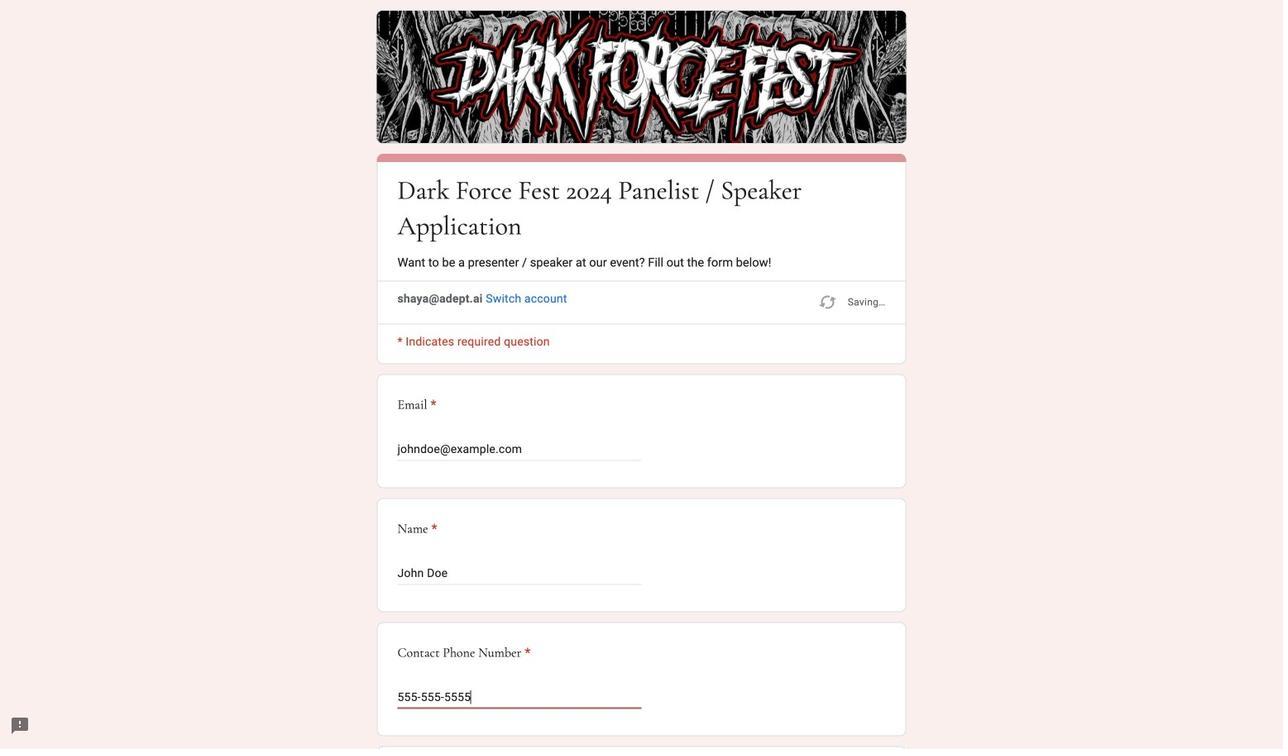 Task type: locate. For each thing, give the bounding box(es) containing it.
3 heading from the top
[[398, 519, 437, 539]]

status
[[818, 291, 886, 314]]

1 vertical spatial required question element
[[428, 519, 437, 539]]

Your email email field
[[398, 440, 642, 460]]

None text field
[[398, 564, 642, 584], [398, 688, 642, 708], [398, 564, 642, 584], [398, 688, 642, 708]]

required question element
[[427, 395, 437, 415], [428, 519, 437, 539], [522, 643, 531, 663]]

list item
[[377, 374, 907, 489]]

0 vertical spatial required question element
[[427, 395, 437, 415]]

heading
[[398, 173, 886, 244], [398, 395, 886, 415], [398, 519, 437, 539], [398, 643, 531, 663]]

2 heading from the top
[[398, 395, 886, 415]]

list
[[377, 374, 907, 750]]



Task type: vqa. For each thing, say whether or not it's contained in the screenshot.
REQUIRED QUESTION 'Element' corresponding to third heading from the bottom
yes



Task type: describe. For each thing, give the bounding box(es) containing it.
2 vertical spatial required question element
[[522, 643, 531, 663]]

1 heading from the top
[[398, 173, 886, 244]]

4 heading from the top
[[398, 643, 531, 663]]

report a problem to google image
[[10, 717, 30, 737]]



